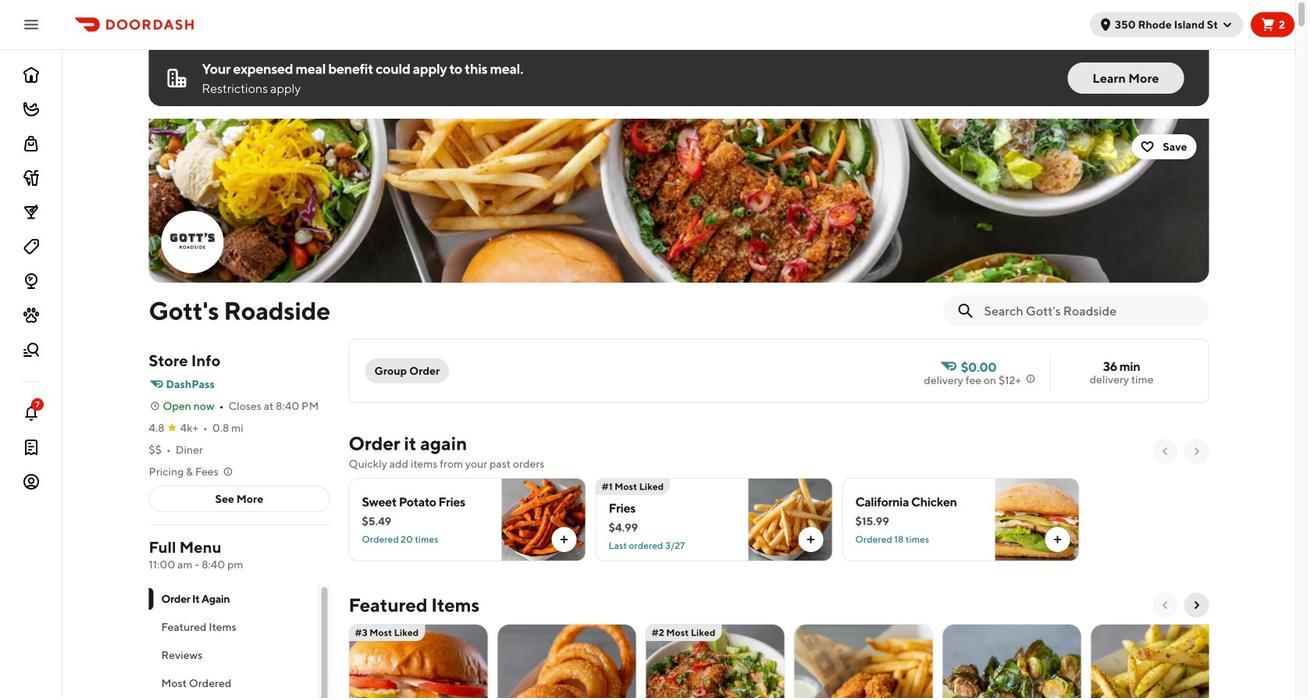 Task type: vqa. For each thing, say whether or not it's contained in the screenshot.
NEXT BUTTON OF CAROUSEL ICON
yes



Task type: describe. For each thing, give the bounding box(es) containing it.
vietnamese chicken salad image
[[647, 624, 785, 698]]

garlic fries image
[[1092, 624, 1230, 698]]

chicken tenders image
[[795, 624, 933, 698]]

cheeseburger image
[[350, 624, 488, 698]]

1 add item to cart image from the left
[[558, 534, 571, 546]]

2 heading from the top
[[349, 593, 480, 618]]

open menu image
[[22, 15, 41, 34]]

3 add item to cart image from the left
[[1052, 534, 1065, 546]]

1 heading from the top
[[349, 431, 467, 456]]

1 previous button of carousel image from the top
[[1160, 445, 1172, 458]]



Task type: locate. For each thing, give the bounding box(es) containing it.
heading
[[349, 431, 467, 456], [349, 593, 480, 618]]

fried brussels sprouts image
[[943, 624, 1082, 698]]

2 horizontal spatial add item to cart image
[[1052, 534, 1065, 546]]

next button of carousel image
[[1191, 445, 1204, 458], [1191, 599, 1204, 612]]

1 vertical spatial next button of carousel image
[[1191, 599, 1204, 612]]

0 vertical spatial previous button of carousel image
[[1160, 445, 1172, 458]]

1 horizontal spatial add item to cart image
[[805, 534, 818, 546]]

0 horizontal spatial add item to cart image
[[558, 534, 571, 546]]

next button of carousel image for first previous button of carousel icon from the bottom
[[1191, 599, 1204, 612]]

1 vertical spatial heading
[[349, 593, 480, 618]]

onion rings image
[[498, 624, 636, 698]]

2 add item to cart image from the left
[[805, 534, 818, 546]]

0 vertical spatial heading
[[349, 431, 467, 456]]

1 next button of carousel image from the top
[[1191, 445, 1204, 458]]

Item Search search field
[[985, 302, 1197, 320]]

0 vertical spatial next button of carousel image
[[1191, 445, 1204, 458]]

2 next button of carousel image from the top
[[1191, 599, 1204, 612]]

next button of carousel image for 2nd previous button of carousel icon from the bottom of the page
[[1191, 445, 1204, 458]]

1 vertical spatial previous button of carousel image
[[1160, 599, 1172, 612]]

add item to cart image
[[558, 534, 571, 546], [805, 534, 818, 546], [1052, 534, 1065, 546]]

gott's roadside image
[[149, 119, 1210, 283], [163, 213, 222, 272]]

2 previous button of carousel image from the top
[[1160, 599, 1172, 612]]

previous button of carousel image
[[1160, 445, 1172, 458], [1160, 599, 1172, 612]]



